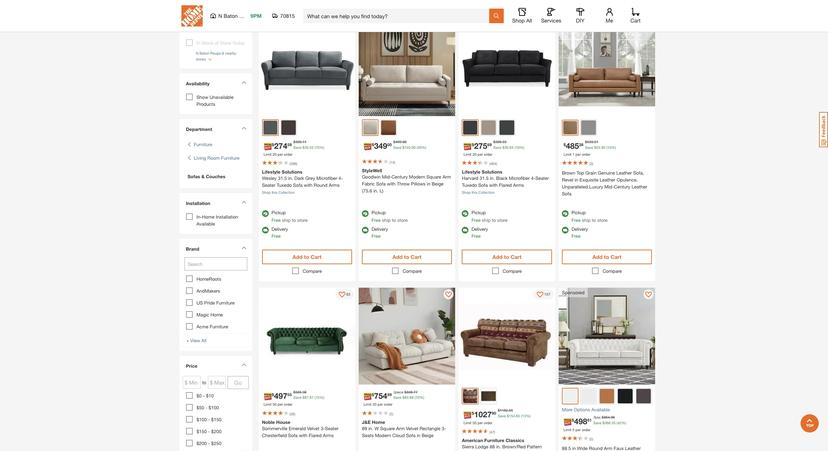 Task type: locate. For each thing, give the bounding box(es) containing it.
black air leather image
[[619, 389, 633, 404]]

88 right "83"
[[410, 395, 414, 400]]

5 caret icon image from the top
[[242, 364, 247, 367]]

0 vertical spatial 55
[[288, 392, 292, 397]]

pickup free ship to store for 485
[[572, 210, 608, 223]]

0 horizontal spatial flared
[[309, 433, 322, 438]]

century up the throw
[[392, 174, 408, 180]]

10 inside $ 306 . 33 save $ 30 . 64 ( 10 %) limit 20 per order
[[516, 145, 520, 149]]

black
[[497, 175, 508, 181]]

brand link
[[183, 242, 249, 257]]

1 horizontal spatial shop this collection link
[[462, 190, 495, 195]]

ship for 306
[[482, 217, 491, 223]]

3 add from the left
[[493, 254, 503, 260]]

2 this from the left
[[472, 190, 478, 195]]

( right 35
[[617, 421, 618, 425]]

1 vertical spatial beige
[[422, 433, 434, 438]]

4 add to cart from the left
[[593, 254, 622, 260]]

us pride furniture link
[[197, 300, 235, 306]]

( down $ 306 . 33 save $ 30 . 64 ( 10 %) limit 20 per order
[[490, 161, 491, 166]]

lifestyle for 274
[[262, 169, 281, 175]]

available for pickup image for 305
[[262, 210, 269, 217]]

save down 306
[[494, 145, 502, 149]]

1 horizontal spatial solutions
[[482, 169, 503, 175]]

solutions inside lifestyle solutions wesley 31.5 in. dark grey microfiber 4- seater tuxedo sofa with round arms shop this collection
[[282, 169, 303, 175]]

4 ship from the left
[[582, 217, 591, 223]]

2 horizontal spatial microfiber
[[509, 175, 530, 181]]

in inside brown top grain genuine leather sofa, revel in exquisite leather opulence, unparalleled luxury mid-century leather sofa
[[575, 177, 579, 183]]

0 horizontal spatial solutions
[[282, 169, 303, 175]]

1 add to cart from the left
[[293, 254, 322, 260]]

delivery for 305
[[272, 226, 288, 232]]

$ inside $ 275 69
[[472, 142, 475, 147]]

1 vertical spatial n
[[196, 51, 199, 55]]

2 sponsored from the top
[[562, 290, 585, 295]]

1 vertical spatial all
[[202, 338, 207, 343]]

1 3- from the left
[[321, 426, 325, 431]]

0 horizontal spatial n
[[196, 51, 199, 55]]

per inside $ 306 . 33 save $ 30 . 64 ( 10 %) limit 20 per order
[[478, 152, 483, 156]]

shop this collection link down "harvard"
[[462, 190, 495, 195]]

$ inside $ 754 89
[[372, 392, 374, 397]]

1 vertical spatial &
[[202, 174, 205, 179]]

00 right the 150
[[412, 145, 416, 149]]

275
[[475, 141, 488, 150]]

1 pickup free ship to store from the left
[[272, 210, 308, 223]]

$ inside $ 498 61
[[572, 418, 575, 423]]

order down $ 498 61
[[582, 428, 591, 432]]

in inside stylewell goodwin mid-century modern square arm fabric sofa with throw pillows in beige (75.6 in. l)
[[427, 181, 431, 187]]

4 available for pickup image from the left
[[562, 210, 569, 217]]

display image
[[339, 292, 346, 298], [446, 292, 452, 298], [537, 292, 544, 298]]

4 pickup from the left
[[572, 210, 586, 215]]

4 store from the left
[[598, 217, 608, 223]]

2 add to cart button from the left
[[362, 250, 452, 264]]

0 horizontal spatial mid-
[[382, 174, 392, 180]]

1 lifestyle from the left
[[262, 169, 281, 175]]

1 vertical spatial 5
[[573, 428, 575, 432]]

sort
[[597, 7, 606, 12]]

store
[[220, 40, 231, 46]]

1 compare from the left
[[303, 268, 322, 274]]

price link
[[183, 359, 249, 375]]

1 vertical spatial flared
[[309, 433, 322, 438]]

1 horizontal spatial microfiber
[[462, 451, 483, 451]]

add to cart button
[[262, 250, 352, 264], [362, 250, 452, 264], [462, 250, 553, 264], [562, 250, 653, 264]]

in-home installation available
[[197, 214, 238, 227]]

1 horizontal spatial arm
[[443, 174, 451, 180]]

0 vertical spatial home
[[202, 214, 215, 220]]

00 right "499"
[[403, 140, 407, 144]]

available shipping image for 305
[[262, 227, 269, 234]]

$150 up $150 - $200 link
[[211, 417, 222, 423]]

%) right the 150
[[422, 145, 427, 149]]

black image
[[464, 121, 478, 135]]

arm left "harvard"
[[443, 174, 451, 180]]

installation down the installation link
[[216, 214, 238, 220]]

seater inside lifestyle solutions wesley 31.5 in. dark grey microfiber 4- seater tuxedo sofa with round arms shop this collection
[[262, 182, 276, 188]]

- for $150
[[208, 429, 210, 434]]

2 3- from the left
[[442, 426, 446, 431]]

3 add to cart button from the left
[[462, 250, 553, 264]]

1 horizontal spatial 30
[[418, 145, 422, 149]]

rectangle
[[420, 426, 441, 431]]

30 inside $ 306 . 33 save $ 30 . 64 ( 10 %) limit 20 per order
[[505, 145, 509, 149]]

%) right 65
[[527, 414, 531, 418]]

+ view all link
[[183, 334, 249, 348]]

499
[[396, 140, 402, 144]]

per inside $ 1182 . 55 save $ 154 . 65 ( 13 %) limit 50 per order
[[478, 421, 483, 425]]

89
[[388, 392, 392, 397], [362, 426, 367, 431]]

89 left /piece
[[388, 392, 392, 397]]

arm for beige
[[443, 174, 451, 180]]

tuxedo
[[277, 182, 292, 188], [462, 182, 477, 188]]

0 horizontal spatial tuxedo
[[277, 182, 292, 188]]

2 solutions from the left
[[482, 169, 503, 175]]

mid- right luxury at the right top of page
[[605, 184, 615, 190]]

0 vertical spatial all
[[527, 17, 533, 23]]

lodge
[[476, 444, 489, 450]]

shop left services
[[513, 17, 525, 23]]

3 available shipping image from the left
[[562, 227, 569, 234]]

new
[[362, 21, 372, 27]]

0 vertical spatial top
[[617, 7, 624, 12]]

0 vertical spatial ( 5 )
[[390, 412, 394, 416]]

seater inside noble house sommerville emerald velvet 3-seater chesterfield sofa with flared arms
[[325, 426, 339, 431]]

1 horizontal spatial 31.5
[[480, 175, 489, 181]]

n for n baton rouge
[[219, 13, 222, 19]]

0 vertical spatial modern
[[409, 174, 426, 180]]

$150 down $100 - $150
[[197, 429, 207, 434]]

20 down 754
[[373, 402, 377, 407]]

per down "1027"
[[478, 421, 483, 425]]

/box $ 864 . 96 save $ 366 . 35 ( 42 %) limit 5 per order
[[564, 415, 627, 432]]

754
[[374, 391, 388, 401]]

order down "69"
[[484, 152, 493, 156]]

limit inside $ 305 . 11 save $ 30 . 52 ( 10 %) limit 20 per order
[[264, 152, 272, 156]]

0 vertical spatial sponsored
[[562, 21, 585, 27]]

rouge inside n baton rouge & nearby stores
[[210, 51, 221, 55]]

available shipping image
[[462, 227, 469, 234]]

- right $50
[[206, 405, 208, 411]]

3- right rectangle
[[442, 426, 446, 431]]

all right view
[[202, 338, 207, 343]]

20 inside $ 305 . 11 save $ 30 . 52 ( 10 %) limit 20 per order
[[273, 152, 277, 156]]

lifestyle up "harvard"
[[462, 169, 481, 175]]

4- inside american furniture classics sierra lodge 88 in. brown/red pattern microfiber 4-seater english rolled ar
[[485, 451, 489, 451]]

all inside button
[[527, 17, 533, 23]]

available shipping image
[[262, 227, 269, 234], [362, 227, 369, 234], [562, 227, 569, 234]]

save down the 305
[[294, 145, 302, 149]]

1
[[573, 152, 575, 156]]

display image for (
[[537, 292, 544, 298]]

3 pickup from the left
[[472, 210, 486, 215]]

( 464 )
[[490, 161, 498, 166]]

88.5 in wide round arm faux leather rectangle sofa in white air leather image
[[559, 288, 656, 385]]

all
[[527, 17, 533, 23], [202, 338, 207, 343]]

0 vertical spatial 50
[[273, 402, 277, 407]]

( inside /box $ 864 . 96 save $ 366 . 35 ( 42 %) limit 5 per order
[[617, 421, 618, 425]]

1 vertical spatial rouge
[[210, 51, 221, 55]]

0 horizontal spatial baton
[[200, 51, 209, 55]]

0 vertical spatial baton
[[224, 13, 238, 19]]

1 this from the left
[[272, 190, 278, 195]]

55 up 154
[[509, 408, 513, 413]]

1 solutions from the left
[[282, 169, 303, 175]]

1 horizontal spatial century
[[615, 184, 631, 190]]

2 pickup free ship to store from the left
[[372, 210, 408, 223]]

add for 305
[[293, 254, 303, 260]]

( 398 )
[[290, 161, 298, 166]]

0 vertical spatial 89
[[388, 392, 392, 397]]

sommerville
[[262, 426, 288, 431]]

4 add from the left
[[593, 254, 603, 260]]

( down $ 305 . 11 save $ 30 . 52 ( 10 %) limit 20 per order
[[290, 161, 291, 166]]

5 inside /box $ 864 . 96 save $ 366 . 35 ( 42 %) limit 5 per order
[[573, 428, 575, 432]]

50 down "1027"
[[473, 421, 477, 425]]

1 horizontal spatial rouge
[[239, 13, 255, 19]]

1 vertical spatial sponsored
[[562, 290, 585, 295]]

3- right emerald
[[321, 426, 325, 431]]

%) right 93 at the right
[[612, 145, 617, 149]]

1 store from the left
[[298, 217, 308, 223]]

lifestyle inside lifestyle solutions harvard 31.5 in. black microfiber 4-seater tuxedo sofa with flared arms shop this collection
[[462, 169, 481, 175]]

0 horizontal spatial $200
[[197, 441, 207, 446]]

n baton rouge & nearby stores
[[196, 51, 236, 61]]

( right the 150
[[417, 145, 418, 149]]

pickup for 306
[[472, 210, 486, 215]]

sofa down "harvard"
[[479, 182, 488, 188]]

2 31.5 from the left
[[480, 175, 489, 181]]

delivery free for 305
[[272, 226, 288, 239]]

87
[[305, 395, 309, 400]]

$200 down $150 - $200 link
[[197, 441, 207, 446]]

%) right "83"
[[420, 395, 425, 400]]

harvard
[[462, 175, 479, 181]]

What can we help you find today? search field
[[308, 9, 489, 23]]

89 inside $ 754 89
[[388, 392, 392, 397]]

3 ship from the left
[[482, 217, 491, 223]]

10
[[316, 145, 320, 149], [516, 145, 520, 149], [608, 145, 612, 149], [416, 395, 420, 400]]

3 available for pickup image from the left
[[462, 210, 469, 217]]

pattern
[[527, 444, 543, 450]]

square inside stylewell goodwin mid-century modern square arm fabric sofa with throw pillows in beige (75.6 in. l)
[[427, 174, 442, 180]]

available
[[197, 221, 215, 227], [592, 407, 611, 413]]

living room furniture
[[194, 155, 240, 161]]

4- left fabric
[[339, 175, 343, 181]]

1 horizontal spatial collection
[[479, 190, 495, 195]]

unavailable
[[210, 94, 234, 100]]

unparalleled
[[562, 184, 588, 190]]

10 inside the $ 485 28 $ 539 . 21 save $ 53 . 93 ( 10 %) limit 1 per order
[[608, 145, 612, 149]]

2 horizontal spatial 00
[[412, 145, 416, 149]]

( right "64"
[[515, 145, 516, 149]]

3 caret icon image from the top
[[242, 201, 247, 204]]

306
[[496, 140, 502, 144]]

modern down w
[[375, 433, 391, 438]]

&
[[222, 51, 224, 55], [202, 174, 205, 179]]

- for $200
[[208, 441, 210, 446]]

1 vertical spatial square
[[380, 426, 395, 431]]

in. inside lifestyle solutions wesley 31.5 in. dark grey microfiber 4- seater tuxedo sofa with round arms shop this collection
[[288, 175, 293, 181]]

3 compare from the left
[[503, 268, 522, 274]]

back caret image
[[188, 141, 191, 148]]

%) right "64"
[[520, 145, 525, 149]]

81
[[310, 395, 314, 400]]

0 horizontal spatial this
[[272, 190, 278, 195]]

genuine
[[598, 170, 616, 176]]

1 tuxedo from the left
[[277, 182, 292, 188]]

in. left 'black'
[[490, 175, 495, 181]]

3 delivery from the left
[[472, 226, 488, 232]]

) for 35
[[593, 437, 594, 441]]

1 horizontal spatial baton
[[224, 13, 238, 19]]

in-home installation available link
[[197, 214, 238, 227]]

goodwin mid-century modern square arm fabric sofa with throw pillows in beige (75.6 in. l) image
[[359, 19, 456, 116]]

3 store from the left
[[498, 217, 508, 223]]

0 vertical spatial available
[[197, 221, 215, 227]]

brand
[[186, 246, 199, 252]]

2 tuxedo from the left
[[462, 182, 477, 188]]

brown image
[[482, 120, 496, 135]]

%) right 35
[[622, 421, 627, 425]]

n for n baton rouge & nearby stores
[[196, 51, 199, 55]]

0 horizontal spatial square
[[380, 426, 395, 431]]

15
[[316, 395, 320, 400]]

0 vertical spatial century
[[392, 174, 408, 180]]

tuxedo inside lifestyle solutions harvard 31.5 in. black microfiber 4-seater tuxedo sofa with flared arms shop this collection
[[462, 182, 477, 188]]

shop inside lifestyle solutions wesley 31.5 in. dark grey microfiber 4- seater tuxedo sofa with round arms shop this collection
[[262, 190, 271, 195]]

2 vertical spatial home
[[372, 419, 385, 425]]

baton up 'stores'
[[200, 51, 209, 55]]

save down "499"
[[394, 145, 402, 149]]

- for $0
[[203, 393, 205, 399]]

1 horizontal spatial available shipping image
[[362, 227, 369, 234]]

baton for n baton rouge & nearby stores
[[200, 51, 209, 55]]

beige inside stylewell goodwin mid-century modern square arm fabric sofa with throw pillows in beige (75.6 in. l)
[[432, 181, 444, 187]]

microfiber right 'black'
[[509, 175, 530, 181]]

wesley 31.5 in. dark grey microfiber 4-seater tuxedo sofa with round arms image
[[259, 19, 356, 116]]

$100 - $150 link
[[197, 417, 222, 423]]

in right pillows
[[427, 181, 431, 187]]

n up 'stores'
[[196, 51, 199, 55]]

( 5 ) down /piece $ 838 . 77 save $ 83 . 88 ( 10 %) limit 20 per order
[[390, 412, 394, 416]]

0 horizontal spatial 5
[[391, 412, 393, 416]]

leather
[[617, 170, 633, 176], [600, 177, 616, 183], [632, 184, 648, 190]]

3 delivery free from the left
[[472, 226, 488, 239]]

leather up opulence,
[[617, 170, 633, 176]]

$150 - $200 link
[[197, 429, 222, 434]]

1 vertical spatial baton
[[200, 51, 209, 55]]

1 horizontal spatial square
[[427, 174, 442, 180]]

( right 65
[[522, 414, 522, 418]]

50 for 1027
[[473, 421, 477, 425]]

store for 485
[[598, 217, 608, 223]]

31.5 right "harvard"
[[480, 175, 489, 181]]

dark grey image
[[500, 120, 515, 135]]

compare for 306
[[503, 268, 522, 274]]

shop down the wesley
[[262, 190, 271, 195]]

- right $0
[[203, 393, 205, 399]]

more
[[562, 407, 573, 413]]

per down the 497 on the left of the page
[[278, 402, 283, 407]]

31.5 inside lifestyle solutions harvard 31.5 in. black microfiber 4-seater tuxedo sofa with flared arms shop this collection
[[480, 175, 489, 181]]

2 collection from the left
[[479, 190, 495, 195]]

4 caret icon image from the top
[[242, 247, 247, 250]]

0 vertical spatial n
[[219, 13, 222, 19]]

1 vertical spatial $150
[[197, 429, 207, 434]]

available for pickup image for 485
[[562, 210, 569, 217]]

2 horizontal spatial shop
[[513, 17, 525, 23]]

1 vertical spatial available
[[592, 407, 611, 413]]

0 horizontal spatial rouge
[[210, 51, 221, 55]]

1 horizontal spatial 89
[[388, 392, 392, 397]]

gray image
[[582, 120, 597, 135]]

) for 65
[[495, 430, 496, 434]]

solutions inside lifestyle solutions harvard 31.5 in. black microfiber 4-seater tuxedo sofa with flared arms shop this collection
[[482, 169, 503, 175]]

caret icon image for availability
[[242, 81, 247, 84]]

limit down more
[[564, 428, 572, 432]]

sommerville emerald velvet 3-seater chesterfield sofa with flared arms image
[[259, 288, 356, 385]]

1 vertical spatial mid-
[[605, 184, 615, 190]]

per down 274
[[278, 152, 283, 156]]

0 vertical spatial square
[[427, 174, 442, 180]]

solutions down 398
[[282, 169, 303, 175]]

2 horizontal spatial 5
[[591, 437, 593, 441]]

464
[[491, 161, 497, 166]]

in down rectangle
[[417, 433, 421, 438]]

caret icon image inside department link
[[242, 127, 247, 130]]

70815 button
[[272, 13, 295, 19]]

pillows
[[411, 181, 426, 187]]

magic
[[197, 312, 209, 318]]

1 collection from the left
[[279, 190, 295, 195]]

0 vertical spatial &
[[222, 51, 224, 55]]

living room furniture link
[[194, 155, 240, 161]]

in inside j&e home 89 in. w square arm velvet rectangle 3- seats modern cloud sofa in beige
[[417, 433, 421, 438]]

88
[[410, 395, 414, 400], [490, 444, 495, 450]]

50 inside $ 1182 . 55 save $ 154 . 65 ( 13 %) limit 50 per order
[[473, 421, 477, 425]]

store
[[298, 217, 308, 223], [398, 217, 408, 223], [498, 217, 508, 223], [598, 217, 608, 223]]

fast
[[199, 27, 209, 32]]

per inside $ 305 . 11 save $ 30 . 52 ( 10 %) limit 20 per order
[[278, 152, 283, 156]]

in. left dark
[[288, 175, 293, 181]]

1 horizontal spatial this
[[472, 190, 478, 195]]

save inside $ 306 . 33 save $ 30 . 64 ( 10 %) limit 20 per order
[[494, 145, 502, 149]]

1 30 from the left
[[305, 145, 309, 149]]

0 horizontal spatial microfiber
[[317, 175, 338, 181]]

0 horizontal spatial all
[[202, 338, 207, 343]]

top left grain
[[577, 170, 585, 176]]

2 delivery free from the left
[[372, 226, 388, 239]]

caret icon image inside availability link
[[242, 81, 247, 84]]

ship
[[282, 217, 291, 223], [382, 217, 391, 223], [482, 217, 491, 223], [582, 217, 591, 223]]

1 pickup from the left
[[272, 210, 286, 215]]

1 available for pickup image from the left
[[262, 210, 269, 217]]

save down 539
[[586, 145, 594, 149]]

1 horizontal spatial 88
[[490, 444, 495, 450]]

add to cart for 306
[[493, 254, 522, 260]]

sofa inside lifestyle solutions wesley 31.5 in. dark grey microfiber 4- seater tuxedo sofa with round arms shop this collection
[[293, 182, 303, 188]]

4 pickup free ship to store from the left
[[572, 210, 608, 223]]

20 inside $ 306 . 33 save $ 30 . 64 ( 10 %) limit 20 per order
[[473, 152, 477, 156]]

0 vertical spatial flared
[[499, 182, 512, 188]]

1 caret icon image from the top
[[242, 81, 247, 84]]

4 delivery from the left
[[572, 226, 589, 232]]

2 30 from the left
[[418, 145, 422, 149]]

sierra lodge 88 in. brown/red pattern microfiber 4-seater english rolled arm sofa with nailheads image
[[459, 288, 556, 385]]

1 add from the left
[[293, 254, 303, 260]]

30 left "64"
[[505, 145, 509, 149]]

0 horizontal spatial available shipping image
[[262, 227, 269, 234]]

order up the 3
[[582, 152, 591, 156]]

pride
[[204, 300, 215, 306]]

show unavailable products
[[197, 94, 234, 107]]

caret icon image inside the installation link
[[242, 201, 247, 204]]

get
[[186, 27, 194, 32]]

save inside $ 499 . 00 save $ 150 . 00 ( 30 %)
[[394, 145, 402, 149]]

baton up 'get it fast' link
[[224, 13, 238, 19]]

shop down "harvard"
[[462, 190, 471, 195]]

shop this collection link for 274
[[262, 190, 295, 195]]

solutions for 275
[[482, 169, 503, 175]]

century down opulence,
[[615, 184, 631, 190]]

installation
[[186, 201, 210, 206], [216, 214, 238, 220]]

1 31.5 from the left
[[278, 175, 287, 181]]

2 shop this collection link from the left
[[462, 190, 495, 195]]

1 horizontal spatial available
[[592, 407, 611, 413]]

shop inside lifestyle solutions harvard 31.5 in. black microfiber 4-seater tuxedo sofa with flared arms shop this collection
[[462, 190, 471, 195]]

sofa inside brown top grain genuine leather sofa, revel in exquisite leather opulence, unparalleled luxury mid-century leather sofa
[[562, 191, 572, 197]]

tuxedo inside lifestyle solutions wesley 31.5 in. dark grey microfiber 4- seater tuxedo sofa with round arms shop this collection
[[277, 182, 292, 188]]

pickup free ship to store for 305
[[272, 210, 308, 223]]

10 right 93 at the right
[[608, 145, 612, 149]]

& left nearby
[[222, 51, 224, 55]]

2 add from the left
[[393, 254, 403, 260]]

%) right the 81
[[320, 395, 325, 400]]

1 horizontal spatial display image
[[446, 292, 452, 298]]

1 horizontal spatial top
[[617, 7, 624, 12]]

1 horizontal spatial 4-
[[485, 451, 489, 451]]

0 horizontal spatial 89
[[362, 426, 367, 431]]

( inside /piece $ 838 . 77 save $ 83 . 88 ( 10 %) limit 20 per order
[[415, 395, 416, 400]]

velvet inside noble house sommerville emerald velvet 3-seater chesterfield sofa with flared arms
[[307, 426, 320, 431]]

$ 497 55
[[272, 391, 292, 401]]

order down $ 754 89
[[384, 402, 393, 407]]

$100 down $50
[[197, 417, 207, 423]]

andmakers
[[197, 288, 220, 294]]

0 horizontal spatial 3-
[[321, 426, 325, 431]]

3- inside noble house sommerville emerald velvet 3-seater chesterfield sofa with flared arms
[[321, 426, 325, 431]]

services
[[542, 17, 562, 23]]

order inside $ 305 . 11 save $ 30 . 52 ( 10 %) limit 20 per order
[[284, 152, 293, 156]]

furniture
[[194, 142, 213, 147], [221, 155, 240, 161], [216, 300, 235, 306], [210, 324, 228, 330], [485, 438, 505, 443]]

0 vertical spatial leather
[[617, 170, 633, 176]]

1 vertical spatial 89
[[362, 426, 367, 431]]

limit up the wesley
[[264, 152, 272, 156]]

0 horizontal spatial shop this collection link
[[262, 190, 295, 195]]

acme furniture
[[197, 324, 228, 330]]

305
[[296, 140, 302, 144]]

order inside /piece $ 838 . 77 save $ 83 . 88 ( 10 %) limit 20 per order
[[384, 402, 393, 407]]

30 inside $ 305 . 11 save $ 30 . 52 ( 10 %) limit 20 per order
[[305, 145, 309, 149]]

1 ship from the left
[[282, 217, 291, 223]]

3 add to cart from the left
[[493, 254, 522, 260]]

1 velvet from the left
[[307, 426, 320, 431]]

53
[[597, 145, 601, 149]]

sponsored right services
[[562, 21, 585, 27]]

add
[[293, 254, 303, 260], [393, 254, 403, 260], [493, 254, 503, 260], [593, 254, 603, 260]]

0 horizontal spatial 55
[[288, 392, 292, 397]]

leather down sofa,
[[632, 184, 648, 190]]

0 vertical spatial $200
[[211, 429, 222, 434]]

back caret image
[[188, 155, 191, 161]]

1 display image from the left
[[339, 292, 346, 298]]

caret icon image
[[242, 81, 247, 84], [242, 127, 247, 130], [242, 201, 247, 204], [242, 247, 247, 250], [242, 364, 247, 367]]

caret icon image inside price link
[[242, 364, 247, 367]]

1 horizontal spatial 55
[[509, 408, 513, 413]]

all left services
[[527, 17, 533, 23]]

home down us pride furniture link
[[211, 312, 223, 318]]

30 for 275
[[505, 145, 509, 149]]

$150
[[211, 417, 222, 423], [197, 429, 207, 434]]

1 delivery free from the left
[[272, 226, 288, 239]]

shop this collection link
[[262, 190, 295, 195], [462, 190, 495, 195]]

$200
[[211, 429, 222, 434], [197, 441, 207, 446]]

50 inside $ 585 . 36 save $ 87 . 81 ( 15 %) limit 50 per order
[[273, 402, 277, 407]]

5 down /piece $ 838 . 77 save $ 83 . 88 ( 10 %) limit 20 per order
[[391, 412, 393, 416]]

2 delivery from the left
[[372, 226, 388, 232]]

1 available shipping image from the left
[[262, 227, 269, 234]]

2 velvet from the left
[[406, 426, 419, 431]]

with down 'black'
[[490, 182, 498, 188]]

acme furniture link
[[197, 324, 228, 330]]

shop inside "shop all" button
[[513, 17, 525, 23]]

1 vertical spatial installation
[[216, 214, 238, 220]]

1 vertical spatial 88
[[490, 444, 495, 450]]

2 horizontal spatial display image
[[537, 292, 544, 298]]

english
[[504, 451, 519, 451]]

88 inside /piece $ 838 . 77 save $ 83 . 88 ( 10 %) limit 20 per order
[[410, 395, 414, 400]]

2 lifestyle from the left
[[462, 169, 481, 175]]

save inside /piece $ 838 . 77 save $ 83 . 88 ( 10 %) limit 20 per order
[[394, 395, 402, 400]]

( 5 ) down /box $ 864 . 96 save $ 366 . 35 ( 42 %) limit 5 per order
[[590, 437, 594, 441]]

2 ship from the left
[[382, 217, 391, 223]]

31.5 for 275
[[480, 175, 489, 181]]

0 horizontal spatial 4-
[[339, 175, 343, 181]]

1 horizontal spatial tuxedo
[[462, 182, 477, 188]]

1 horizontal spatial installation
[[216, 214, 238, 220]]

department
[[186, 126, 212, 132]]

it
[[195, 27, 198, 32]]

order up the ( 26 )
[[284, 402, 293, 407]]

furniture right room
[[221, 155, 240, 161]]

31.5 for 274
[[278, 175, 287, 181]]

.
[[302, 140, 303, 144], [402, 140, 403, 144], [502, 140, 503, 144], [594, 140, 595, 144], [309, 145, 310, 149], [411, 145, 412, 149], [509, 145, 510, 149], [601, 145, 602, 149], [302, 390, 303, 394], [413, 390, 414, 394], [309, 395, 310, 400], [409, 395, 410, 400], [508, 408, 509, 413], [515, 414, 516, 418], [610, 415, 611, 420], [611, 421, 612, 425]]

tuxedo down "harvard"
[[462, 182, 477, 188]]

delivery free for 306
[[472, 226, 488, 239]]

installation up the in-
[[186, 201, 210, 206]]

in. left l)
[[374, 188, 379, 194]]

sand beige fabric image
[[364, 121, 378, 135]]

to
[[292, 217, 296, 223], [392, 217, 396, 223], [492, 217, 496, 223], [592, 217, 597, 223], [304, 254, 309, 260], [404, 254, 410, 260], [505, 254, 510, 260], [605, 254, 610, 260], [202, 380, 206, 386]]

cart for 305
[[311, 254, 322, 260]]

1 sponsored from the top
[[562, 21, 585, 27]]

4- down the lodge
[[485, 451, 489, 451]]

limit inside $ 306 . 33 save $ 30 . 64 ( 10 %) limit 20 per order
[[464, 152, 472, 156]]

0 horizontal spatial in
[[417, 433, 421, 438]]

1 horizontal spatial velvet
[[406, 426, 419, 431]]

$
[[294, 140, 296, 144], [394, 140, 396, 144], [494, 140, 496, 144], [586, 140, 588, 144], [272, 142, 274, 147], [372, 142, 374, 147], [472, 142, 475, 147], [564, 142, 566, 147], [303, 145, 305, 149], [403, 145, 405, 149], [503, 145, 505, 149], [595, 145, 597, 149], [294, 390, 296, 394], [405, 390, 407, 394], [272, 392, 274, 397], [372, 392, 374, 397], [303, 395, 305, 400], [403, 395, 405, 400], [498, 408, 500, 413], [472, 411, 475, 416], [507, 414, 509, 418], [602, 415, 604, 420], [572, 418, 575, 423], [603, 421, 605, 425]]

caret icon image inside brand link
[[242, 247, 247, 250]]

in stock at store today
[[197, 40, 245, 46]]

espresso air leather image
[[637, 389, 652, 404]]

1 vertical spatial home
[[211, 312, 223, 318]]

harvard 31.5 in. black microfiber 4-seater tuxedo sofa with flared arms image
[[459, 19, 556, 116]]

microfiber inside american furniture classics sierra lodge 88 in. brown/red pattern microfiber 4-seater english rolled ar
[[462, 451, 483, 451]]

89 down j&e
[[362, 426, 367, 431]]

1 add to cart button from the left
[[262, 250, 352, 264]]

limit inside the $ 485 28 $ 539 . 21 save $ 53 . 93 ( 10 %) limit 1 per order
[[564, 152, 572, 156]]

5
[[391, 412, 393, 416], [573, 428, 575, 432], [591, 437, 593, 441]]

in. inside lifestyle solutions harvard 31.5 in. black microfiber 4-seater tuxedo sofa with flared arms shop this collection
[[490, 175, 495, 181]]

89 in. w square arm velvet rectangle 3-seats modern cloud sofa in beige image
[[359, 288, 456, 385]]

save inside $ 585 . 36 save $ 87 . 81 ( 15 %) limit 50 per order
[[294, 395, 302, 400]]

microfiber up round
[[317, 175, 338, 181]]

& inside n baton rouge & nearby stores
[[222, 51, 224, 55]]

5 down /box $ 864 . 96 save $ 366 . 35 ( 42 %) limit 5 per order
[[591, 437, 593, 441]]

per right 1 at the right top of the page
[[576, 152, 581, 156]]

get it fast link
[[183, 23, 249, 38]]

display image inside 63 dropdown button
[[339, 292, 346, 298]]

caret icon image for price
[[242, 364, 247, 367]]

- up $150 - $200 link
[[208, 417, 210, 423]]

1 horizontal spatial 5
[[573, 428, 575, 432]]

0 horizontal spatial top
[[577, 170, 585, 176]]

50
[[273, 402, 277, 407], [473, 421, 477, 425]]

room
[[208, 155, 220, 161]]

3 display image from the left
[[537, 292, 544, 298]]

available for pickup image
[[262, 210, 269, 217], [362, 210, 369, 217], [462, 210, 469, 217], [562, 210, 569, 217]]

price
[[186, 363, 198, 369]]

white image
[[564, 389, 578, 403]]

sofa down dark
[[293, 182, 303, 188]]

( down /piece $ 838 . 77 save $ 83 . 88 ( 10 %) limit 20 per order
[[390, 412, 391, 416]]

1 horizontal spatial in
[[427, 181, 431, 187]]

save down 1182
[[498, 414, 506, 418]]

4 delivery free from the left
[[572, 226, 589, 239]]

1 horizontal spatial modern
[[409, 174, 426, 180]]

3 pickup free ship to store from the left
[[472, 210, 508, 223]]

n inside n baton rouge & nearby stores
[[196, 51, 199, 55]]

2 horizontal spatial 4-
[[532, 175, 536, 181]]

2 add to cart from the left
[[393, 254, 422, 260]]

- for $50
[[206, 405, 208, 411]]

century inside brown top grain genuine leather sofa, revel in exquisite leather opulence, unparalleled luxury mid-century leather sofa
[[615, 184, 631, 190]]

89 inside j&e home 89 in. w square arm velvet rectangle 3- seats modern cloud sofa in beige
[[362, 426, 367, 431]]

2 caret icon image from the top
[[242, 127, 247, 130]]

1 horizontal spatial n
[[219, 13, 222, 19]]

( right 52 on the left of the page
[[315, 145, 316, 149]]

with
[[387, 181, 396, 187], [304, 182, 313, 188], [490, 182, 498, 188], [299, 433, 308, 438]]

31.5 inside lifestyle solutions wesley 31.5 in. dark grey microfiber 4- seater tuxedo sofa with round arms shop this collection
[[278, 175, 287, 181]]

4 add to cart button from the left
[[562, 250, 653, 264]]

0 horizontal spatial 20
[[273, 152, 277, 156]]

1 delivery from the left
[[272, 226, 288, 232]]

order down 59
[[284, 152, 293, 156]]

1 shop this collection link from the left
[[262, 190, 295, 195]]

home up w
[[372, 419, 385, 425]]

beige right pillows
[[432, 181, 444, 187]]

0 horizontal spatial lifestyle
[[262, 169, 281, 175]]

2 display image from the left
[[446, 292, 452, 298]]

with left the throw
[[387, 181, 396, 187]]

american
[[462, 438, 483, 443]]

10 inside /piece $ 838 . 77 save $ 83 . 88 ( 10 %) limit 20 per order
[[416, 395, 420, 400]]

(
[[315, 145, 316, 149], [417, 145, 418, 149], [515, 145, 516, 149], [607, 145, 608, 149], [390, 160, 391, 164], [290, 161, 291, 166], [490, 161, 491, 166], [590, 161, 591, 166], [315, 395, 316, 400], [415, 395, 416, 400], [290, 412, 291, 416], [390, 412, 391, 416], [522, 414, 522, 418], [617, 421, 618, 425], [490, 430, 491, 434], [590, 437, 591, 441]]

50 for 497
[[273, 402, 277, 407]]

4 compare from the left
[[603, 268, 622, 274]]

3 30 from the left
[[505, 145, 509, 149]]



Task type: describe. For each thing, give the bounding box(es) containing it.
$ inside $ 497 55
[[272, 392, 274, 397]]

add for 485
[[593, 254, 603, 260]]

20 for 275
[[473, 152, 477, 156]]

( down $ 349 00
[[390, 160, 391, 164]]

caramel air leather image
[[600, 389, 615, 404]]

per inside the $ 485 28 $ 539 . 21 save $ 53 . 93 ( 10 %) limit 1 per order
[[576, 152, 581, 156]]

$ 485 28 $ 539 . 21 save $ 53 . 93 ( 10 %) limit 1 per order
[[564, 140, 617, 156]]

tan image
[[564, 121, 578, 134]]

65
[[516, 414, 521, 418]]

me button
[[599, 8, 621, 24]]

house
[[276, 419, 291, 425]]

the home depot logo image
[[181, 5, 203, 26]]

installation inside the in-home installation available
[[216, 214, 238, 220]]

display image
[[646, 292, 653, 298]]

cloud
[[393, 433, 405, 438]]

20 inside /piece $ 838 . 77 save $ 83 . 88 ( 10 %) limit 20 per order
[[373, 402, 377, 407]]

%) inside /piece $ 838 . 77 save $ 83 . 88 ( 10 %) limit 20 per order
[[420, 395, 425, 400]]

stylewell goodwin mid-century modern square arm fabric sofa with throw pillows in beige (75.6 in. l)
[[362, 168, 451, 194]]

sofa inside noble house sommerville emerald velvet 3-seater chesterfield sofa with flared arms
[[288, 433, 298, 438]]

( down $ 1182 . 55 save $ 154 . 65 ( 13 %) limit 50 per order
[[490, 430, 491, 434]]

$ inside $ 349 00
[[372, 142, 374, 147]]

ship for 485
[[582, 217, 591, 223]]

square for cloud
[[380, 426, 395, 431]]

display image for sommerville emerald velvet 3-seater chesterfield sofa with flared arms
[[339, 292, 346, 298]]

diy
[[577, 17, 585, 23]]

modern inside j&e home 89 in. w square arm velvet rectangle 3- seats modern cloud sofa in beige
[[375, 433, 391, 438]]

square for in
[[427, 174, 442, 180]]

( 14 )
[[390, 160, 396, 164]]

arms inside lifestyle solutions harvard 31.5 in. black microfiber 4-seater tuxedo sofa with flared arms shop this collection
[[514, 182, 524, 188]]

order inside $ 306 . 33 save $ 30 . 64 ( 10 %) limit 20 per order
[[484, 152, 493, 156]]

baton for n baton rouge
[[224, 13, 238, 19]]

seats
[[362, 433, 374, 438]]

flared inside lifestyle solutions harvard 31.5 in. black microfiber 4-seater tuxedo sofa with flared arms shop this collection
[[499, 182, 512, 188]]

) for 00
[[395, 160, 396, 164]]

with inside noble house sommerville emerald velvet 3-seater chesterfield sofa with flared arms
[[299, 433, 308, 438]]

delivery free for 485
[[572, 226, 589, 239]]

$ 498 61
[[572, 417, 592, 426]]

2 available for pickup image from the left
[[362, 210, 369, 217]]

$200 - $250 link
[[197, 441, 222, 446]]

this inside lifestyle solutions wesley 31.5 in. dark grey microfiber 4- seater tuxedo sofa with round arms shop this collection
[[272, 190, 278, 195]]

pickup free ship to store for 306
[[472, 210, 508, 223]]

price-range-lowerBound telephone field
[[183, 376, 201, 389]]

30 for 274
[[305, 145, 309, 149]]

revel
[[562, 177, 574, 183]]

( 3 )
[[590, 161, 594, 166]]

more options available link
[[562, 406, 653, 413]]

furniture inside american furniture classics sierra lodge 88 in. brown/red pattern microfiber 4-seater english rolled ar
[[485, 438, 505, 443]]

rouge for n baton rouge
[[239, 13, 255, 19]]

price-range-upperBound telephone field
[[208, 376, 226, 389]]

per inside $ 585 . 36 save $ 87 . 81 ( 15 %) limit 50 per order
[[278, 402, 283, 407]]

delivery for 485
[[572, 226, 589, 232]]

shop all
[[513, 17, 533, 23]]

in. inside american furniture classics sierra lodge 88 in. brown/red pattern microfiber 4-seater english rolled ar
[[497, 444, 502, 450]]

show
[[197, 94, 208, 100]]

brown top grain genuine leather sofa, revel in exquisite leather opulence, unparalleled luxury mid-century leather sofa image
[[559, 19, 656, 116]]

59
[[288, 142, 292, 147]]

seater inside american furniture classics sierra lodge 88 in. brown/red pattern microfiber 4-seater english rolled ar
[[489, 451, 502, 451]]

home for j&e
[[372, 419, 385, 425]]

caret icon image for department
[[242, 127, 247, 130]]

per inside /piece $ 838 . 77 save $ 83 . 88 ( 10 %) limit 20 per order
[[378, 402, 383, 407]]

order inside the $ 485 28 $ 539 . 21 save $ 53 . 93 ( 10 %) limit 1 per order
[[582, 152, 591, 156]]

limit inside /box $ 864 . 96 save $ 366 . 35 ( 42 %) limit 5 per order
[[564, 428, 572, 432]]

2 compare from the left
[[403, 268, 422, 274]]

seater inside lifestyle solutions harvard 31.5 in. black microfiber 4-seater tuxedo sofa with flared arms shop this collection
[[536, 175, 549, 181]]

add to cart button for 306
[[462, 250, 553, 264]]

$ 349 00
[[372, 141, 392, 150]]

coffee image
[[282, 120, 296, 135]]

28
[[580, 142, 584, 147]]

delivery for 306
[[472, 226, 488, 232]]

%) inside $ 305 . 11 save $ 30 . 52 ( 10 %) limit 20 per order
[[320, 145, 325, 149]]

0 horizontal spatial $100
[[197, 417, 207, 423]]

%) inside /box $ 864 . 96 save $ 366 . 35 ( 42 %) limit 5 per order
[[622, 421, 627, 425]]

2 pickup from the left
[[372, 210, 386, 215]]

1 vertical spatial leather
[[600, 177, 616, 183]]

dark grey image
[[264, 121, 278, 135]]

chesterfield
[[262, 433, 287, 438]]

497
[[274, 391, 288, 401]]

add to cart button for 485
[[562, 250, 653, 264]]

( 26 )
[[290, 412, 295, 416]]

available shipping image for 485
[[562, 227, 569, 234]]

13
[[522, 414, 527, 418]]

%) inside $ 1182 . 55 save $ 154 . 65 ( 13 %) limit 50 per order
[[527, 414, 531, 418]]

carmel faux leather image
[[382, 120, 396, 135]]

rouge for n baton rouge & nearby stores
[[210, 51, 221, 55]]

2 vertical spatial 5
[[591, 437, 593, 441]]

furniture right pride
[[216, 300, 235, 306]]

$ 585 . 36 save $ 87 . 81 ( 15 %) limit 50 per order
[[264, 390, 325, 407]]

lifestyle solutions harvard 31.5 in. black microfiber 4-seater tuxedo sofa with flared arms shop this collection
[[462, 169, 549, 195]]

order inside /box $ 864 . 96 save $ 366 . 35 ( 42 %) limit 5 per order
[[582, 428, 591, 432]]

585
[[296, 390, 302, 394]]

(75.6
[[362, 188, 373, 194]]

dark
[[295, 175, 304, 181]]

1027
[[475, 410, 492, 419]]

sofas & couches link
[[186, 173, 246, 180]]

furniture up + view all link
[[210, 324, 228, 330]]

89 for home
[[362, 426, 367, 431]]

acme
[[197, 324, 209, 330]]

go
[[234, 379, 242, 386]]

42
[[618, 421, 622, 425]]

sierra
[[462, 444, 474, 450]]

539
[[588, 140, 594, 144]]

0 horizontal spatial ( 5 )
[[390, 412, 394, 416]]

with inside lifestyle solutions wesley 31.5 in. dark grey microfiber 4- seater tuxedo sofa with round arms shop this collection
[[304, 182, 313, 188]]

( inside $ 499 . 00 save $ 150 . 00 ( 30 %)
[[417, 145, 418, 149]]

$ inside the $ 274 59
[[272, 142, 274, 147]]

grey
[[306, 175, 315, 181]]

caret icon image for installation
[[242, 201, 247, 204]]

pickup for 485
[[572, 210, 586, 215]]

microfiber inside lifestyle solutions wesley 31.5 in. dark grey microfiber 4- seater tuxedo sofa with round arms shop this collection
[[317, 175, 338, 181]]

lifestyle for 275
[[462, 169, 481, 175]]

home for in-
[[202, 214, 215, 220]]

this inside lifestyle solutions harvard 31.5 in. black microfiber 4-seater tuxedo sofa with flared arms shop this collection
[[472, 190, 478, 195]]

398
[[291, 161, 297, 166]]

274
[[274, 141, 288, 150]]

limit inside $ 1182 . 55 save $ 154 . 65 ( 13 %) limit 50 per order
[[464, 421, 472, 425]]

3- inside j&e home 89 in. w square arm velvet rectangle 3- seats modern cloud sofa in beige
[[442, 426, 446, 431]]

stores
[[196, 57, 206, 61]]

63 button
[[336, 290, 354, 299]]

$ 499 . 00 save $ 150 . 00 ( 30 %)
[[394, 140, 427, 149]]

sellers
[[626, 7, 639, 12]]

64
[[510, 145, 514, 149]]

2 vertical spatial leather
[[632, 184, 648, 190]]

caret icon image for brand
[[242, 247, 247, 250]]

( down /box $ 864 . 96 save $ 366 . 35 ( 42 %) limit 5 per order
[[590, 437, 591, 441]]

add to cart button for 305
[[262, 250, 352, 264]]

get it fast
[[186, 27, 209, 32]]

%) inside $ 306 . 33 save $ 30 . 64 ( 10 %) limit 20 per order
[[520, 145, 525, 149]]

0 horizontal spatial installation
[[186, 201, 210, 206]]

living
[[194, 155, 206, 161]]

limit inside /piece $ 838 . 77 save $ 83 . 88 ( 10 %) limit 20 per order
[[364, 402, 372, 407]]

results
[[196, 8, 217, 15]]

view
[[191, 338, 200, 343]]

add to cart for 305
[[293, 254, 322, 260]]

arms inside lifestyle solutions wesley 31.5 in. dark grey microfiber 4- seater tuxedo sofa with round arms shop this collection
[[329, 182, 340, 188]]

j&e home 89 in. w square arm velvet rectangle 3- seats modern cloud sofa in beige
[[362, 419, 446, 438]]

498
[[575, 417, 588, 426]]

$ 1027 90
[[472, 410, 497, 419]]

compare for 485
[[603, 268, 622, 274]]

top inside brown top grain genuine leather sofa, revel in exquisite leather opulence, unparalleled luxury mid-century leather sofa
[[577, 170, 585, 176]]

1 horizontal spatial 00
[[403, 140, 407, 144]]

collection inside lifestyle solutions harvard 31.5 in. black microfiber 4-seater tuxedo sofa with flared arms shop this collection
[[479, 190, 495, 195]]

1 horizontal spatial $200
[[211, 429, 222, 434]]

compare for 305
[[303, 268, 322, 274]]

modern inside stylewell goodwin mid-century modern square arm fabric sofa with throw pillows in beige (75.6 in. l)
[[409, 174, 426, 180]]

mid- inside stylewell goodwin mid-century modern square arm fabric sofa with throw pillows in beige (75.6 in. l)
[[382, 174, 392, 180]]

- for $100
[[208, 417, 210, 423]]

pickup for 305
[[272, 210, 286, 215]]

%) inside $ 585 . 36 save $ 87 . 81 ( 15 %) limit 50 per order
[[320, 395, 325, 400]]

w
[[375, 426, 379, 431]]

per inside /box $ 864 . 96 save $ 366 . 35 ( 42 %) limit 5 per order
[[576, 428, 581, 432]]

with inside lifestyle solutions harvard 31.5 in. black microfiber 4-seater tuxedo sofa with flared arms shop this collection
[[490, 182, 498, 188]]

/piece
[[394, 390, 404, 394]]

mid- inside brown top grain genuine leather sofa, revel in exquisite leather opulence, unparalleled luxury mid-century leather sofa
[[605, 184, 615, 190]]

brown/red
[[503, 444, 526, 450]]

349
[[374, 141, 388, 150]]

department link
[[183, 122, 249, 136]]

in. inside stylewell goodwin mid-century modern square arm fabric sofa with throw pillows in beige (75.6 in. l)
[[374, 188, 379, 194]]

( up "house"
[[290, 412, 291, 416]]

brown/tan image
[[482, 389, 496, 404]]

store for 305
[[298, 217, 308, 223]]

add for 306
[[493, 254, 503, 260]]

solutions for 274
[[282, 169, 303, 175]]

$ 274 59
[[272, 141, 292, 150]]

838
[[407, 390, 413, 394]]

save inside $ 305 . 11 save $ 30 . 52 ( 10 %) limit 20 per order
[[294, 145, 302, 149]]

20 for 274
[[273, 152, 277, 156]]

$ inside $ 1027 90
[[472, 411, 475, 416]]

available inside the in-home installation available
[[197, 221, 215, 227]]

brown/red image
[[464, 389, 478, 403]]

emerald
[[289, 426, 306, 431]]

93
[[602, 145, 606, 149]]

%) inside $ 499 . 00 save $ 150 . 00 ( 30 %)
[[422, 145, 427, 149]]

( inside $ 585 . 36 save $ 87 . 81 ( 15 %) limit 50 per order
[[315, 395, 316, 400]]

homeroots
[[197, 276, 221, 282]]

2 store from the left
[[398, 217, 408, 223]]

in. inside j&e home 89 in. w square arm velvet rectangle 3- seats modern cloud sofa in beige
[[369, 426, 374, 431]]

feedback link image
[[820, 112, 829, 148]]

available for pickup image for 306
[[462, 210, 469, 217]]

00 inside $ 349 00
[[388, 142, 392, 147]]

2 available shipping image from the left
[[362, 227, 369, 234]]

4- inside lifestyle solutions wesley 31.5 in. dark grey microfiber 4- seater tuxedo sofa with round arms shop this collection
[[339, 175, 343, 181]]

beige inside j&e home 89 in. w square arm velvet rectangle 3- seats modern cloud sofa in beige
[[422, 433, 434, 438]]

%) inside the $ 485 28 $ 539 . 21 save $ 53 . 93 ( 10 %) limit 1 per order
[[612, 145, 617, 149]]

$50
[[197, 405, 204, 411]]

( up grain
[[590, 161, 591, 166]]

) for 64
[[497, 161, 498, 166]]

furniture up living
[[194, 142, 213, 147]]

more options available
[[562, 407, 611, 413]]

2,174
[[180, 8, 194, 15]]

89 for 754
[[388, 392, 392, 397]]

3
[[591, 161, 593, 166]]

0 vertical spatial $150
[[211, 417, 222, 423]]

cart for 485
[[611, 254, 622, 260]]

order inside $ 1182 . 55 save $ 154 . 65 ( 13 %) limit 50 per order
[[484, 421, 493, 425]]

collection inside lifestyle solutions wesley 31.5 in. dark grey microfiber 4- seater tuxedo sofa with round arms shop this collection
[[279, 190, 295, 195]]

( inside $ 1182 . 55 save $ 154 . 65 ( 13 %) limit 50 per order
[[522, 414, 522, 418]]

sofa inside stylewell goodwin mid-century modern square arm fabric sofa with throw pillows in beige (75.6 in. l)
[[377, 181, 386, 187]]

limit inside $ 585 . 36 save $ 87 . 81 ( 15 %) limit 50 per order
[[264, 402, 272, 407]]

$100 - $150
[[197, 417, 222, 423]]

today
[[233, 40, 245, 46]]

save inside the $ 485 28 $ 539 . 21 save $ 53 . 93 ( 10 %) limit 1 per order
[[586, 145, 594, 149]]

nearby
[[225, 51, 236, 55]]

+ view all
[[186, 338, 207, 343]]

sofa,
[[634, 170, 645, 176]]

sofa inside j&e home 89 in. w square arm velvet rectangle 3- seats modern cloud sofa in beige
[[406, 433, 416, 438]]

157
[[545, 292, 551, 296]]

add to cart for 485
[[593, 254, 622, 260]]

10 inside $ 305 . 11 save $ 30 . 52 ( 10 %) limit 20 per order
[[316, 145, 320, 149]]

ship for 305
[[282, 217, 291, 223]]

55 inside $ 497 55
[[288, 392, 292, 397]]

Search text field
[[184, 257, 247, 271]]

arm for sofa
[[397, 426, 405, 431]]

save inside $ 1182 . 55 save $ 154 . 65 ( 13 %) limit 50 per order
[[498, 414, 506, 418]]

save inside /box $ 864 . 96 save $ 366 . 35 ( 42 %) limit 5 per order
[[594, 421, 602, 425]]

1 vertical spatial $200
[[197, 441, 207, 446]]

52
[[310, 145, 314, 149]]

cart for 306
[[511, 254, 522, 260]]

30 inside $ 499 . 00 save $ 150 . 00 ( 30 %)
[[418, 145, 422, 149]]

) for 52
[[297, 161, 298, 166]]

1 vertical spatial ( 5 )
[[590, 437, 594, 441]]

sofa inside lifestyle solutions harvard 31.5 in. black microfiber 4-seater tuxedo sofa with flared arms shop this collection
[[479, 182, 488, 188]]

century inside stylewell goodwin mid-century modern square arm fabric sofa with throw pillows in beige (75.6 in. l)
[[392, 174, 408, 180]]

61
[[588, 418, 592, 423]]

$50 - $100 link
[[197, 405, 219, 411]]

noble
[[262, 419, 275, 425]]

$50 - $100
[[197, 405, 219, 411]]

4- inside lifestyle solutions harvard 31.5 in. black microfiber 4-seater tuxedo sofa with flared arms shop this collection
[[532, 175, 536, 181]]

88 inside american furniture classics sierra lodge 88 in. brown/red pattern microfiber 4-seater english rolled ar
[[490, 444, 495, 450]]

white pu image
[[582, 389, 597, 404]]

home for magic
[[211, 312, 223, 318]]

) for 93
[[593, 161, 594, 166]]

lifestyle solutions wesley 31.5 in. dark grey microfiber 4- seater tuxedo sofa with round arms shop this collection
[[262, 169, 343, 195]]

shop this collection link for 275
[[462, 190, 495, 195]]

brown top grain genuine leather sofa, revel in exquisite leather opulence, unparalleled luxury mid-century leather sofa link
[[562, 169, 653, 197]]

options
[[574, 407, 591, 413]]

0 vertical spatial $100
[[209, 405, 219, 411]]

55 inside $ 1182 . 55 save $ 154 . 65 ( 13 %) limit 50 per order
[[509, 408, 513, 413]]

store for 306
[[498, 217, 508, 223]]

order inside $ 585 . 36 save $ 87 . 81 ( 15 %) limit 50 per order
[[284, 402, 293, 407]]

$0 - $10
[[197, 393, 214, 399]]

brown top grain genuine leather sofa, revel in exquisite leather opulence, unparalleled luxury mid-century leather sofa
[[562, 170, 648, 197]]

throw
[[397, 181, 410, 187]]

$10
[[206, 393, 214, 399]]

( inside the $ 485 28 $ 539 . 21 save $ 53 . 93 ( 10 %) limit 1 per order
[[607, 145, 608, 149]]



Task type: vqa. For each thing, say whether or not it's contained in the screenshot.
2nd Add to Cart button from the left
yes



